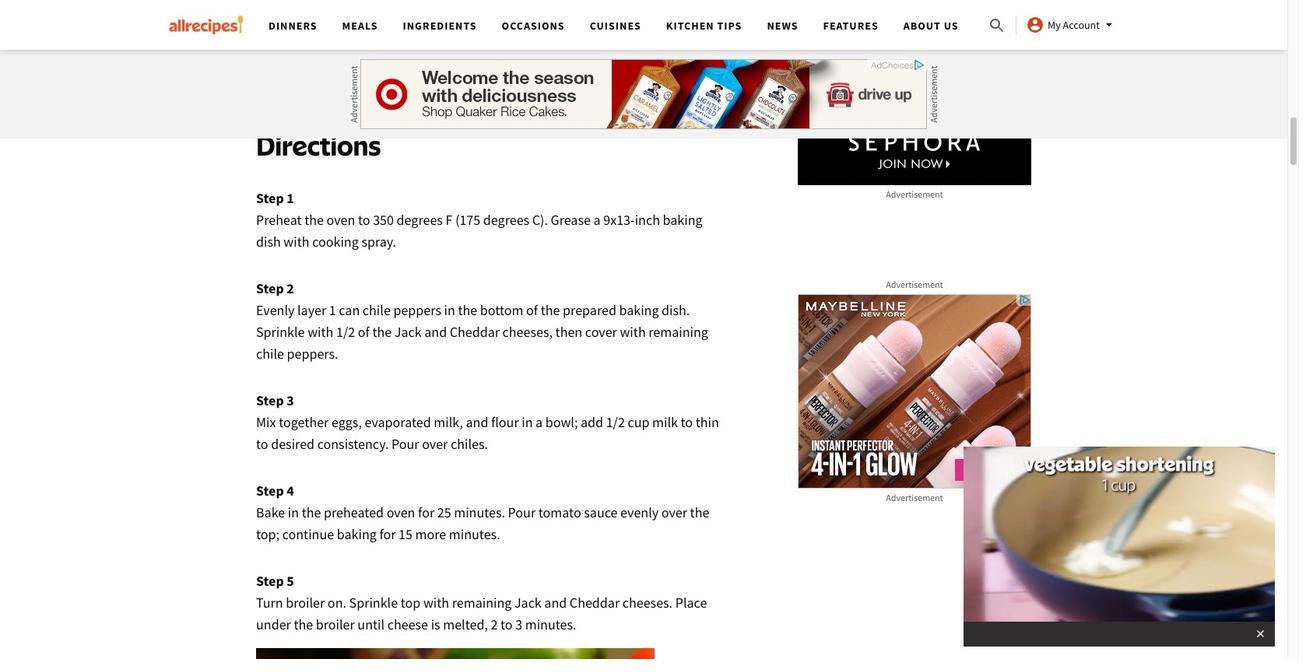 Task type: vqa. For each thing, say whether or not it's contained in the screenshot.
Time: to the left
no



Task type: locate. For each thing, give the bounding box(es) containing it.
0 vertical spatial cup
[[280, 21, 302, 39]]

1 horizontal spatial oven
[[387, 504, 415, 521]]

cup right add
[[628, 413, 650, 431]]

chile left peppers.
[[256, 345, 284, 363]]

0 horizontal spatial degrees
[[397, 211, 443, 229]]

navigation
[[256, 0, 988, 50]]

cuisines
[[590, 19, 641, 33]]

preheat
[[256, 211, 302, 229]]

0 vertical spatial tomato
[[357, 55, 400, 73]]

0 vertical spatial for
[[418, 504, 435, 521]]

cheeses.
[[623, 594, 673, 612]]

to left 350
[[358, 211, 370, 229]]

degrees left f
[[397, 211, 443, 229]]

over down milk, on the left of the page
[[422, 435, 448, 453]]

pour right '25'
[[508, 504, 536, 521]]

minutes. inside turn broiler on. sprinkle top with remaining jack and cheddar cheeses. place under the broiler until cheese is melted, 2 to 3 minutes.
[[525, 616, 577, 634]]

1 vertical spatial 1
[[329, 301, 336, 319]]

us
[[944, 19, 959, 33]]

over right evenly
[[662, 504, 687, 521]]

over
[[422, 435, 448, 453], [662, 504, 687, 521]]

2 vertical spatial minutes.
[[525, 616, 577, 634]]

0 horizontal spatial remaining
[[452, 594, 512, 612]]

cup
[[280, 21, 302, 39], [628, 413, 650, 431]]

to
[[358, 211, 370, 229], [681, 413, 693, 431], [256, 435, 268, 453], [501, 616, 513, 634]]

features link
[[823, 19, 879, 33]]

0 vertical spatial jack
[[395, 323, 422, 341]]

1 horizontal spatial cup
[[628, 413, 650, 431]]

a inside mix together eggs, evaporated milk, and flour in a bowl; add 1/2 cup milk to thin to desired consistency. pour over chiles.
[[536, 413, 543, 431]]

1 horizontal spatial tomato
[[539, 504, 581, 521]]

baking left dish.
[[619, 301, 659, 319]]

1 horizontal spatial chile
[[363, 301, 391, 319]]

0 vertical spatial remaining
[[649, 323, 708, 341]]

2 horizontal spatial and
[[544, 594, 567, 612]]

0 horizontal spatial and
[[424, 323, 447, 341]]

0 horizontal spatial baking
[[337, 525, 377, 543]]

sprinkle up until
[[349, 594, 398, 612]]

½ cup milk (optional)
[[266, 21, 393, 39]]

in right peppers
[[444, 301, 455, 319]]

in inside the evenly layer 1 can chile peppers in the bottom of the prepared baking dish. sprinkle with 1/2 of the jack and cheddar cheeses, then cover with remaining chile peppers.
[[444, 301, 455, 319]]

0 horizontal spatial cheddar
[[450, 323, 500, 341]]

can
[[333, 55, 354, 73], [339, 301, 360, 319]]

pour inside mix together eggs, evaporated milk, and flour in a bowl; add 1/2 cup milk to thin to desired consistency. pour over chiles.
[[392, 435, 419, 453]]

features
[[823, 19, 879, 33]]

degrees left c). on the left
[[483, 211, 530, 229]]

1 horizontal spatial sauce
[[584, 504, 618, 521]]

sauce down the 'ingredients'
[[402, 55, 436, 73]]

0 horizontal spatial jack
[[395, 323, 422, 341]]

broiler
[[286, 594, 325, 612], [316, 616, 355, 634]]

0 vertical spatial a
[[594, 211, 601, 229]]

minutes. down '25'
[[449, 525, 500, 543]]

baking down preheated
[[337, 525, 377, 543]]

remaining
[[649, 323, 708, 341], [452, 594, 512, 612]]

cup inside mix together eggs, evaporated milk, and flour in a bowl; add 1/2 cup milk to thin to desired consistency. pour over chiles.
[[628, 413, 650, 431]]

1 vertical spatial over
[[662, 504, 687, 521]]

0 vertical spatial of
[[526, 301, 538, 319]]

turn broiler on. sprinkle top with remaining jack and cheddar cheeses. place under the broiler until cheese is melted, 2 to 3 minutes.
[[256, 594, 707, 634]]

2 vertical spatial in
[[288, 504, 299, 521]]

can right the layer
[[339, 301, 360, 319]]

0 horizontal spatial 1
[[266, 55, 273, 73]]

oven
[[327, 211, 355, 229], [387, 504, 415, 521]]

milk up ounce)
[[305, 21, 331, 39]]

0 vertical spatial cheddar
[[450, 323, 500, 341]]

a left 9x13-
[[594, 211, 601, 229]]

1 horizontal spatial jack
[[515, 594, 542, 612]]

to inside turn broiler on. sprinkle top with remaining jack and cheddar cheeses. place under the broiler until cheese is melted, 2 to 3 minutes.
[[501, 616, 513, 634]]

kitchen
[[666, 19, 714, 33]]

tomato
[[357, 55, 400, 73], [539, 504, 581, 521]]

oven up 15
[[387, 504, 415, 521]]

evenly
[[621, 504, 659, 521]]

0 horizontal spatial 1/2
[[336, 323, 355, 341]]

with
[[284, 233, 310, 250], [308, 323, 334, 341], [620, 323, 646, 341], [423, 594, 449, 612]]

can right ounce)
[[333, 55, 354, 73]]

tips
[[717, 19, 742, 33]]

evenly layer 1 can chile peppers in the bottom of the prepared baking dish. sprinkle with 1/2 of the jack and cheddar cheeses, then cover with remaining chile peppers.
[[256, 301, 708, 363]]

with up is
[[423, 594, 449, 612]]

1 horizontal spatial and
[[466, 413, 488, 431]]

in right bake
[[288, 504, 299, 521]]

0 vertical spatial sprinkle
[[256, 323, 305, 341]]

pour inside bake in the preheated oven for 25 minutes. pour tomato sauce evenly over the top; continue baking for 15 more minutes.
[[508, 504, 536, 521]]

1 vertical spatial a
[[536, 413, 543, 431]]

1 vertical spatial and
[[466, 413, 488, 431]]

1 vertical spatial 1/2
[[606, 413, 625, 431]]

1 horizontal spatial remaining
[[649, 323, 708, 341]]

chile left peppers
[[363, 301, 391, 319]]

for left 15
[[379, 525, 396, 543]]

0 vertical spatial 1
[[266, 55, 273, 73]]

0 horizontal spatial a
[[536, 413, 543, 431]]

1 vertical spatial sauce
[[584, 504, 618, 521]]

for
[[418, 504, 435, 521], [379, 525, 396, 543]]

cup right ½
[[280, 21, 302, 39]]

to down 'mix'
[[256, 435, 268, 453]]

1 horizontal spatial 1/2
[[606, 413, 625, 431]]

(optional)
[[333, 21, 393, 39]]

news
[[767, 19, 798, 33]]

0 vertical spatial broiler
[[286, 594, 325, 612]]

a left bowl;
[[536, 413, 543, 431]]

jack up 3
[[515, 594, 542, 612]]

top;
[[256, 525, 280, 543]]

sprinkle down evenly
[[256, 323, 305, 341]]

place
[[676, 594, 707, 612]]

1 vertical spatial in
[[522, 413, 533, 431]]

1 left '(8'
[[266, 55, 273, 73]]

0 vertical spatial milk
[[305, 21, 331, 39]]

1 horizontal spatial degrees
[[483, 211, 530, 229]]

0 horizontal spatial for
[[379, 525, 396, 543]]

melted,
[[443, 616, 488, 634]]

0 vertical spatial oven
[[327, 211, 355, 229]]

baking right inch
[[663, 211, 703, 229]]

remaining inside the evenly layer 1 can chile peppers in the bottom of the prepared baking dish. sprinkle with 1/2 of the jack and cheddar cheeses, then cover with remaining chile peppers.
[[649, 323, 708, 341]]

1 vertical spatial oven
[[387, 504, 415, 521]]

2 horizontal spatial baking
[[663, 211, 703, 229]]

occasions
[[502, 19, 565, 33]]

more
[[415, 525, 446, 543]]

jack down peppers
[[395, 323, 422, 341]]

spray.
[[362, 233, 396, 250]]

0 vertical spatial pour
[[392, 435, 419, 453]]

0 vertical spatial 1/2
[[336, 323, 355, 341]]

home image
[[169, 16, 244, 34]]

½
[[266, 21, 278, 39]]

1 horizontal spatial over
[[662, 504, 687, 521]]

0 horizontal spatial in
[[288, 504, 299, 521]]

0 horizontal spatial pour
[[392, 435, 419, 453]]

1 vertical spatial sprinkle
[[349, 594, 398, 612]]

dinners
[[269, 19, 317, 33]]

1 horizontal spatial sprinkle
[[349, 594, 398, 612]]

minutes. right 3
[[525, 616, 577, 634]]

together
[[279, 413, 329, 431]]

2 vertical spatial and
[[544, 594, 567, 612]]

1 vertical spatial chile
[[256, 345, 284, 363]]

1 horizontal spatial milk
[[652, 413, 678, 431]]

milk,
[[434, 413, 463, 431]]

and
[[424, 323, 447, 341], [466, 413, 488, 431], [544, 594, 567, 612]]

cheddar left cheeses.
[[570, 594, 620, 612]]

1/2 right add
[[606, 413, 625, 431]]

1 vertical spatial baking
[[619, 301, 659, 319]]

oven up cooking
[[327, 211, 355, 229]]

dish.
[[662, 301, 690, 319]]

1 vertical spatial remaining
[[452, 594, 512, 612]]

can inside the evenly layer 1 can chile peppers in the bottom of the prepared baking dish. sprinkle with 1/2 of the jack and cheddar cheeses, then cover with remaining chile peppers.
[[339, 301, 360, 319]]

degrees
[[397, 211, 443, 229], [483, 211, 530, 229]]

1 horizontal spatial a
[[594, 211, 601, 229]]

1 vertical spatial cheddar
[[570, 594, 620, 612]]

0 vertical spatial over
[[422, 435, 448, 453]]

1 horizontal spatial pour
[[508, 504, 536, 521]]

minutes.
[[454, 504, 505, 521], [449, 525, 500, 543], [525, 616, 577, 634]]

1 horizontal spatial for
[[418, 504, 435, 521]]

turn
[[256, 594, 283, 612]]

add
[[581, 413, 603, 431]]

1 vertical spatial tomato
[[539, 504, 581, 521]]

1 inside the evenly layer 1 can chile peppers in the bottom of the prepared baking dish. sprinkle with 1/2 of the jack and cheddar cheeses, then cover with remaining chile peppers.
[[329, 301, 336, 319]]

0 horizontal spatial tomato
[[357, 55, 400, 73]]

sauce left evenly
[[584, 504, 618, 521]]

1 degrees from the left
[[397, 211, 443, 229]]

cover
[[585, 323, 617, 341]]

9x13-
[[604, 211, 635, 229]]

1 horizontal spatial in
[[444, 301, 455, 319]]

to right 2 in the bottom of the page
[[501, 616, 513, 634]]

cheddar
[[450, 323, 500, 341], [570, 594, 620, 612]]

1 right the layer
[[329, 301, 336, 319]]

0 horizontal spatial sprinkle
[[256, 323, 305, 341]]

mix
[[256, 413, 276, 431]]

preheat the oven to 350 degrees f (175 degrees c). grease a 9x13-inch baking dish with cooking spray.
[[256, 211, 703, 250]]

remaining up 2 in the bottom of the page
[[452, 594, 512, 612]]

2 horizontal spatial in
[[522, 413, 533, 431]]

account
[[1063, 18, 1100, 32]]

jack inside the evenly layer 1 can chile peppers in the bottom of the prepared baking dish. sprinkle with 1/2 of the jack and cheddar cheeses, then cover with remaining chile peppers.
[[395, 323, 422, 341]]

1 horizontal spatial baking
[[619, 301, 659, 319]]

in right flour
[[522, 413, 533, 431]]

milk left thin
[[652, 413, 678, 431]]

inch
[[635, 211, 660, 229]]

a
[[594, 211, 601, 229], [536, 413, 543, 431]]

baking
[[663, 211, 703, 229], [619, 301, 659, 319], [337, 525, 377, 543]]

1 vertical spatial milk
[[652, 413, 678, 431]]

cheddar down bottom
[[450, 323, 500, 341]]

remaining down dish.
[[649, 323, 708, 341]]

my account
[[1048, 18, 1100, 32]]

1 vertical spatial jack
[[515, 594, 542, 612]]

1 vertical spatial pour
[[508, 504, 536, 521]]

1 vertical spatial cup
[[628, 413, 650, 431]]

1 vertical spatial can
[[339, 301, 360, 319]]

milk
[[305, 21, 331, 39], [652, 413, 678, 431]]

baking inside the evenly layer 1 can chile peppers in the bottom of the prepared baking dish. sprinkle with 1/2 of the jack and cheddar cheeses, then cover with remaining chile peppers.
[[619, 301, 659, 319]]

until
[[358, 616, 385, 634]]

0 vertical spatial sauce
[[402, 55, 436, 73]]

of
[[526, 301, 538, 319], [358, 323, 370, 341]]

my account button
[[1026, 16, 1119, 34]]

0 vertical spatial can
[[333, 55, 354, 73]]

2 vertical spatial baking
[[337, 525, 377, 543]]

broiler left on.
[[286, 594, 325, 612]]

0 vertical spatial baking
[[663, 211, 703, 229]]

minutes. right '25'
[[454, 504, 505, 521]]

meals link
[[342, 19, 378, 33]]

the
[[305, 211, 324, 229], [458, 301, 477, 319], [541, 301, 560, 319], [372, 323, 392, 341], [302, 504, 321, 521], [690, 504, 710, 521], [294, 616, 313, 634]]

advertisement region
[[798, 0, 1032, 185], [360, 59, 927, 129], [798, 294, 1032, 489]]

bowl;
[[546, 413, 578, 431]]

350
[[373, 211, 394, 229]]

25
[[437, 504, 451, 521]]

0 horizontal spatial over
[[422, 435, 448, 453]]

about us link
[[904, 19, 959, 33]]

0 horizontal spatial oven
[[327, 211, 355, 229]]

bottom
[[480, 301, 524, 319]]

0 vertical spatial in
[[444, 301, 455, 319]]

1 horizontal spatial 1
[[329, 301, 336, 319]]

0 vertical spatial and
[[424, 323, 447, 341]]

sauce
[[402, 55, 436, 73], [584, 504, 618, 521]]

pour down the 'evaporated'
[[392, 435, 419, 453]]

for left '25'
[[418, 504, 435, 521]]

0 horizontal spatial of
[[358, 323, 370, 341]]

with down preheat at the top left of the page
[[284, 233, 310, 250]]

0 horizontal spatial cup
[[280, 21, 302, 39]]

1 horizontal spatial cheddar
[[570, 594, 620, 612]]

1/2 up peppers.
[[336, 323, 355, 341]]

broiler down on.
[[316, 616, 355, 634]]

sprinkle
[[256, 323, 305, 341], [349, 594, 398, 612]]

chile
[[363, 301, 391, 319], [256, 345, 284, 363]]



Task type: describe. For each thing, give the bounding box(es) containing it.
oven inside preheat the oven to 350 degrees f (175 degrees c). grease a 9x13-inch baking dish with cooking spray.
[[327, 211, 355, 229]]

flour
[[491, 413, 519, 431]]

dinners link
[[269, 19, 317, 33]]

cheeses,
[[503, 323, 553, 341]]

my
[[1048, 18, 1061, 32]]

caret_down image
[[1100, 16, 1119, 34]]

1 vertical spatial of
[[358, 323, 370, 341]]

can for ounce)
[[333, 55, 354, 73]]

ingredients
[[403, 19, 477, 33]]

ingredients link
[[403, 19, 477, 33]]

1 vertical spatial broiler
[[316, 616, 355, 634]]

cheddar inside the evenly layer 1 can chile peppers in the bottom of the prepared baking dish. sprinkle with 1/2 of the jack and cheddar cheeses, then cover with remaining chile peppers.
[[450, 323, 500, 341]]

to left thin
[[681, 413, 693, 431]]

with up peppers.
[[308, 323, 334, 341]]

bake in the preheated oven for 25 minutes. pour tomato sauce evenly over the top; continue baking for 15 more minutes.
[[256, 504, 710, 543]]

0 vertical spatial chile
[[363, 301, 391, 319]]

top
[[401, 594, 421, 612]]

layer
[[297, 301, 326, 319]]

cheddar inside turn broiler on. sprinkle top with remaining jack and cheddar cheeses. place under the broiler until cheese is melted, 2 to 3 minutes.
[[570, 594, 620, 612]]

a inside preheat the oven to 350 degrees f (175 degrees c). grease a 9x13-inch baking dish with cooking spray.
[[594, 211, 601, 229]]

sprinkle inside the evenly layer 1 can chile peppers in the bottom of the prepared baking dish. sprinkle with 1/2 of the jack and cheddar cheeses, then cover with remaining chile peppers.
[[256, 323, 305, 341]]

over inside mix together eggs, evaporated milk, and flour in a bowl; add 1/2 cup milk to thin to desired consistency. pour over chiles.
[[422, 435, 448, 453]]

eggs,
[[332, 413, 362, 431]]

baking inside preheat the oven to 350 degrees f (175 degrees c). grease a 9x13-inch baking dish with cooking spray.
[[663, 211, 703, 229]]

2 degrees from the left
[[483, 211, 530, 229]]

ounce)
[[290, 55, 330, 73]]

1 (8 ounce) can tomato sauce
[[266, 55, 436, 73]]

1 vertical spatial for
[[379, 525, 396, 543]]

and inside mix together eggs, evaporated milk, and flour in a bowl; add 1/2 cup milk to thin to desired consistency. pour over chiles.
[[466, 413, 488, 431]]

in inside mix together eggs, evaporated milk, and flour in a bowl; add 1/2 cup milk to thin to desired consistency. pour over chiles.
[[522, 413, 533, 431]]

peppers
[[393, 301, 441, 319]]

on.
[[328, 594, 346, 612]]

bake
[[256, 504, 285, 521]]

is
[[431, 616, 440, 634]]

jack inside turn broiler on. sprinkle top with remaining jack and cheddar cheeses. place under the broiler until cheese is melted, 2 to 3 minutes.
[[515, 594, 542, 612]]

1 horizontal spatial of
[[526, 301, 538, 319]]

mix together eggs, evaporated milk, and flour in a bowl; add 1/2 cup milk to thin to desired consistency. pour over chiles.
[[256, 413, 719, 453]]

baking inside bake in the preheated oven for 25 minutes. pour tomato sauce evenly over the top; continue baking for 15 more minutes.
[[337, 525, 377, 543]]

close up view of chili rellenos casserole garnished with green onions on a blue plate with vegetables in the background image
[[256, 648, 655, 659]]

oven inside bake in the preheated oven for 25 minutes. pour tomato sauce evenly over the top; continue baking for 15 more minutes.
[[387, 504, 415, 521]]

remaining inside turn broiler on. sprinkle top with remaining jack and cheddar cheeses. place under the broiler until cheese is melted, 2 to 3 minutes.
[[452, 594, 512, 612]]

preheated
[[324, 504, 384, 521]]

milk inside mix together eggs, evaporated milk, and flour in a bowl; add 1/2 cup milk to thin to desired consistency. pour over chiles.
[[652, 413, 678, 431]]

1/2 inside the evenly layer 1 can chile peppers in the bottom of the prepared baking dish. sprinkle with 1/2 of the jack and cheddar cheeses, then cover with remaining chile peppers.
[[336, 323, 355, 341]]

f
[[446, 211, 453, 229]]

cuisines link
[[590, 19, 641, 33]]

the inside turn broiler on. sprinkle top with remaining jack and cheddar cheeses. place under the broiler until cheese is melted, 2 to 3 minutes.
[[294, 616, 313, 634]]

(8
[[276, 55, 287, 73]]

tomato inside bake in the preheated oven for 25 minutes. pour tomato sauce evenly over the top; continue baking for 15 more minutes.
[[539, 504, 581, 521]]

0 horizontal spatial chile
[[256, 345, 284, 363]]

0 horizontal spatial sauce
[[402, 55, 436, 73]]

c).
[[532, 211, 548, 229]]

cooking
[[312, 233, 359, 250]]

(175
[[455, 211, 481, 229]]

2
[[491, 616, 498, 634]]

thin
[[696, 413, 719, 431]]

search image
[[988, 16, 1007, 35]]

dish
[[256, 233, 281, 250]]

with right cover
[[620, 323, 646, 341]]

prepared
[[563, 301, 617, 319]]

3
[[516, 616, 523, 634]]

navigation containing dinners
[[256, 0, 988, 50]]

desired
[[271, 435, 315, 453]]

and inside turn broiler on. sprinkle top with remaining jack and cheddar cheeses. place under the broiler until cheese is melted, 2 to 3 minutes.
[[544, 594, 567, 612]]

kitchen tips link
[[666, 19, 742, 33]]

in inside bake in the preheated oven for 25 minutes. pour tomato sauce evenly over the top; continue baking for 15 more minutes.
[[288, 504, 299, 521]]

grease
[[551, 211, 591, 229]]

under
[[256, 616, 291, 634]]

1 vertical spatial minutes.
[[449, 525, 500, 543]]

with inside preheat the oven to 350 degrees f (175 degrees c). grease a 9x13-inch baking dish with cooking spray.
[[284, 233, 310, 250]]

over inside bake in the preheated oven for 25 minutes. pour tomato sauce evenly over the top; continue baking for 15 more minutes.
[[662, 504, 687, 521]]

chiles.
[[451, 435, 488, 453]]

1/2 inside mix together eggs, evaporated milk, and flour in a bowl; add 1/2 cup milk to thin to desired consistency. pour over chiles.
[[606, 413, 625, 431]]

0 vertical spatial minutes.
[[454, 504, 505, 521]]

then
[[556, 323, 583, 341]]

directions
[[256, 128, 381, 162]]

can for 1
[[339, 301, 360, 319]]

to inside preheat the oven to 350 degrees f (175 degrees c). grease a 9x13-inch baking dish with cooking spray.
[[358, 211, 370, 229]]

the inside preheat the oven to 350 degrees f (175 degrees c). grease a 9x13-inch baking dish with cooking spray.
[[305, 211, 324, 229]]

consistency.
[[317, 435, 389, 453]]

sprinkle inside turn broiler on. sprinkle top with remaining jack and cheddar cheeses. place under the broiler until cheese is melted, 2 to 3 minutes.
[[349, 594, 398, 612]]

news link
[[767, 19, 798, 33]]

0 horizontal spatial milk
[[305, 21, 331, 39]]

meals
[[342, 19, 378, 33]]

with inside turn broiler on. sprinkle top with remaining jack and cheddar cheeses. place under the broiler until cheese is melted, 2 to 3 minutes.
[[423, 594, 449, 612]]

evenly
[[256, 301, 295, 319]]

occasions link
[[502, 19, 565, 33]]

peppers.
[[287, 345, 338, 363]]

15
[[399, 525, 413, 543]]

cheese
[[387, 616, 428, 634]]

sauce inside bake in the preheated oven for 25 minutes. pour tomato sauce evenly over the top; continue baking for 15 more minutes.
[[584, 504, 618, 521]]

kitchen tips
[[666, 19, 742, 33]]

and inside the evenly layer 1 can chile peppers in the bottom of the prepared baking dish. sprinkle with 1/2 of the jack and cheddar cheeses, then cover with remaining chile peppers.
[[424, 323, 447, 341]]

about us
[[904, 19, 959, 33]]

about
[[904, 19, 941, 33]]

account image
[[1026, 16, 1045, 34]]

continue
[[282, 525, 334, 543]]

evaporated
[[365, 413, 431, 431]]



